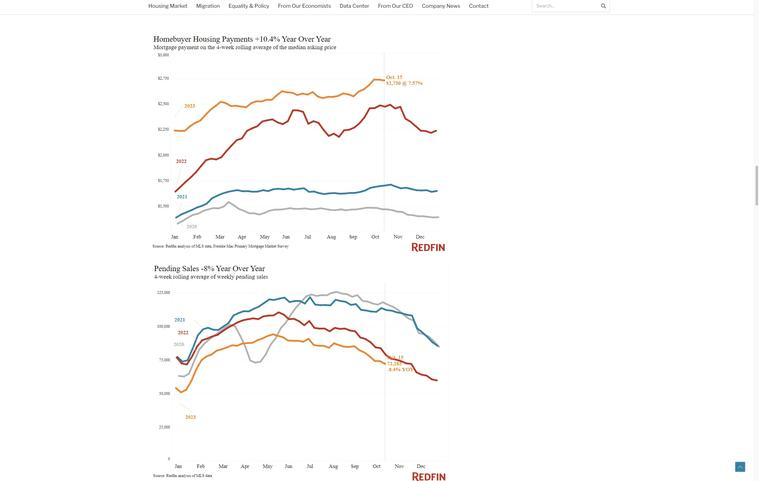 Task type: locate. For each thing, give the bounding box(es) containing it.
our for ceo
[[392, 3, 401, 9]]

from our ceo
[[378, 3, 413, 9]]

data
[[340, 3, 352, 9]]

company news
[[422, 3, 461, 9]]

equality & policy
[[229, 3, 270, 9]]

0 horizontal spatial our
[[292, 3, 301, 9]]

2 our from the left
[[392, 3, 401, 9]]

from for from our ceo
[[378, 3, 391, 9]]

2 from from the left
[[378, 3, 391, 9]]

our for economists
[[292, 3, 301, 9]]

&
[[250, 3, 254, 9]]

housing market link
[[144, 0, 192, 13]]

from
[[278, 3, 291, 9], [378, 3, 391, 9]]

1 horizontal spatial our
[[392, 3, 401, 9]]

contact
[[469, 3, 489, 9]]

from right policy
[[278, 3, 291, 9]]

market
[[170, 3, 188, 9]]

ceo
[[403, 3, 413, 9]]

our left economists
[[292, 3, 301, 9]]

housing market
[[149, 3, 188, 9]]

our left ceo
[[392, 3, 401, 9]]

our
[[292, 3, 301, 9], [392, 3, 401, 9]]

news
[[447, 3, 461, 9]]

from our ceo link
[[374, 0, 418, 13]]

from left ceo
[[378, 3, 391, 9]]

from our economists
[[278, 3, 331, 9]]

0 horizontal spatial from
[[278, 3, 291, 9]]

None search field
[[533, 0, 611, 12]]

company
[[422, 3, 446, 9]]

1 from from the left
[[278, 3, 291, 9]]

1 horizontal spatial from
[[378, 3, 391, 9]]

1 our from the left
[[292, 3, 301, 9]]

migration link
[[192, 0, 224, 13]]

Search... search field
[[533, 0, 598, 12]]

equality & policy link
[[224, 0, 274, 13]]



Task type: vqa. For each thing, say whether or not it's contained in the screenshot.
left 2
no



Task type: describe. For each thing, give the bounding box(es) containing it.
from our economists link
[[274, 0, 336, 13]]

search image
[[602, 3, 607, 8]]

data center
[[340, 3, 370, 9]]

from for from our economists
[[278, 3, 291, 9]]

migration
[[196, 3, 220, 9]]

economists
[[302, 3, 331, 9]]

center
[[353, 3, 370, 9]]

contact link
[[465, 0, 494, 13]]

equality
[[229, 3, 248, 9]]

policy
[[255, 3, 270, 9]]

housing
[[149, 3, 169, 9]]

data center link
[[336, 0, 374, 13]]

company news link
[[418, 0, 465, 13]]



